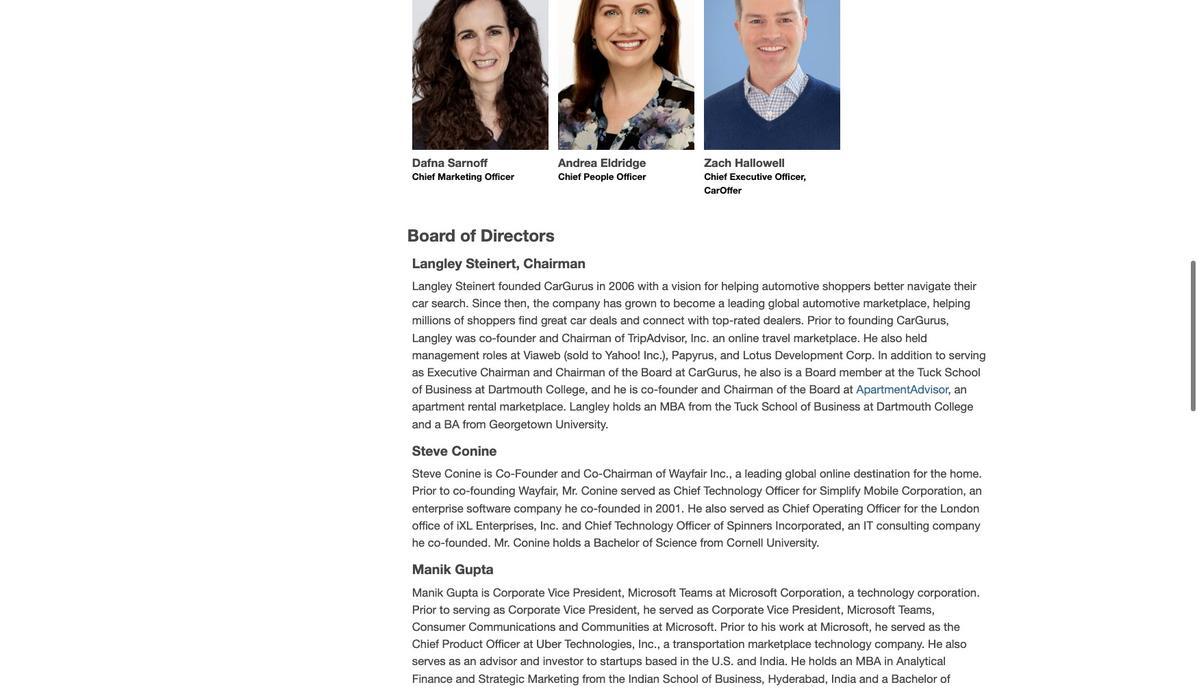 Task type: vqa. For each thing, say whether or not it's contained in the screenshot.
online in langley steinert founded cargurus in 2006 with a vision for helping automotive shoppers better navigate their car search. since then, the company has grown to become a leading global automotive marketplace, helping millions of shoppers find great car deals and connect with top-rated dealers. prior to founding cargurus, langley was co-founder and chairman of tripadvisor, inc. an online travel marketplace. he also held management roles at viaweb (sold to yahoo! inc.), papyrus, and lotus development corp. in addition to serving as executive chairman and chairman of the board at cargurus, he also is a board member at the tuck school of business at dartmouth college, and he is co-founder and chairman of the board at
yes



Task type: locate. For each thing, give the bounding box(es) containing it.
dealers.
[[764, 314, 805, 328]]

also up in
[[881, 331, 903, 345]]

vice
[[548, 586, 570, 600], [564, 604, 586, 617], [767, 604, 789, 617]]

1 horizontal spatial inc.,
[[711, 467, 733, 481]]

destination
[[854, 467, 911, 481]]

0 vertical spatial business
[[426, 383, 472, 397]]

prior
[[808, 314, 832, 328], [412, 485, 437, 498], [412, 604, 437, 617], [721, 621, 745, 635]]

2 vertical spatial company
[[933, 519, 981, 533]]

prior inside steve conine is co-founder and co-chairman of wayfair inc., a leading global online destination for the home. prior to co-founding wayfair, mr. conine served as chief technology officer for simplify mobile corporation, an enterprise software company he co-founded in 2001. he also served as chief operating officer for the london office of ixl enterprises, inc. and chief technology officer of spinners incorporated, an it consulting company he co-founded. mr. conine holds a bachelor of science from cornell university.
[[412, 485, 437, 498]]

1 vertical spatial school
[[762, 400, 798, 414]]

from left the cornell
[[700, 537, 724, 550]]

the down development
[[790, 383, 806, 397]]

and left lotus
[[721, 349, 740, 362]]

0 vertical spatial tuck
[[918, 366, 942, 380]]

langley steinert, chairman
[[412, 255, 586, 271]]

2 manik from the top
[[412, 586, 443, 600]]

1 vertical spatial marketplace.
[[500, 400, 567, 414]]

company inside langley steinert founded cargurus in 2006 with a vision for helping automotive shoppers better navigate their car search. since then, the company has grown to become a leading global automotive marketplace, helping millions of shoppers find great car deals and connect with top-rated dealers. prior to founding cargurus, langley was co-founder and chairman of tripadvisor, inc. an online travel marketplace. he also held management roles at viaweb (sold to yahoo! inc.), papyrus, and lotus development corp. in addition to serving as executive chairman and chairman of the board at cargurus, he also is a board member at the tuck school of business at dartmouth college, and he is co-founder and chairman of the board at
[[553, 297, 600, 311]]

marketing down sarnoff
[[438, 171, 482, 182]]

1 vertical spatial dartmouth
[[877, 400, 932, 414]]

1 horizontal spatial business
[[814, 400, 861, 414]]

0 vertical spatial manik
[[412, 562, 451, 578]]

0 horizontal spatial school
[[663, 673, 699, 686]]

board of directors
[[408, 226, 555, 245]]

0 horizontal spatial mba
[[660, 400, 686, 414]]

manik for manik gupta
[[412, 562, 451, 578]]

1 vertical spatial global
[[786, 467, 817, 481]]

1 horizontal spatial tuck
[[918, 366, 942, 380]]

as
[[412, 366, 424, 380], [659, 485, 671, 498], [768, 502, 780, 516], [493, 604, 505, 617], [697, 604, 709, 617], [929, 621, 941, 635], [449, 655, 461, 669]]

school inside , an apartment rental marketplace. langley holds an mba from the tuck school of business at dartmouth college and a ba from georgetown university.
[[762, 400, 798, 414]]

1 vertical spatial technology
[[615, 519, 674, 533]]

transportation
[[673, 638, 745, 652]]

grown
[[625, 297, 657, 311]]

1 vertical spatial founded
[[598, 502, 641, 516]]

2 horizontal spatial holds
[[809, 655, 837, 669]]

and down apartment
[[412, 418, 432, 431]]

1 co- from the left
[[496, 467, 515, 481]]

co- down the inc.),
[[641, 383, 659, 397]]

0 horizontal spatial university.
[[556, 418, 609, 431]]

0 horizontal spatial cargurus,
[[689, 366, 741, 380]]

served up "company."
[[891, 621, 926, 635]]

0 horizontal spatial inc.,
[[639, 638, 661, 652]]

1 horizontal spatial cargurus,
[[897, 314, 950, 328]]

mba inside , an apartment rental marketplace. langley holds an mba from the tuck school of business at dartmouth college and a ba from georgetown university.
[[660, 400, 686, 414]]

software
[[467, 502, 511, 516]]

served up microsoft.
[[659, 604, 694, 617]]

to up connect
[[660, 297, 671, 311]]

dartmouth down 'apartmentadvisor' link
[[877, 400, 932, 414]]

in left 2006
[[597, 280, 606, 293]]

mba down the inc.),
[[660, 400, 686, 414]]

for up become
[[705, 280, 719, 293]]

manik gupta is corporate vice president, microsoft teams at microsoft corporation, a technology corporation. prior to serving as corporate vice president, he served as corporate vice president, microsoft teams, consumer communications and communities at microsoft.  prior to his work at microsoft, he served as the chief product officer at uber technologies, inc., a transportation marketplace technology company.  he also serves as an advisor and investor to startups based in the u.s. and india.  he holds an mba in analytical finance and strategic marketing from the indian school of business, hyderabad, india and a bachel
[[412, 586, 980, 688]]

navigate
[[908, 280, 951, 293]]

1 horizontal spatial school
[[762, 400, 798, 414]]

1 vertical spatial leading
[[745, 467, 782, 481]]

holds down yahoo! on the right of the page
[[613, 400, 641, 414]]

corporation.
[[918, 586, 980, 600]]

marketplace,
[[864, 297, 930, 311]]

mba
[[660, 400, 686, 414], [856, 655, 882, 669]]

chief down dafna
[[412, 171, 435, 182]]

founding
[[849, 314, 894, 328], [470, 485, 516, 498]]

tuck down lotus
[[735, 400, 759, 414]]

since
[[472, 297, 501, 311]]

car right great
[[571, 314, 587, 328]]

and right college,
[[592, 383, 611, 397]]

1 horizontal spatial holds
[[613, 400, 641, 414]]

technology
[[858, 586, 915, 600], [815, 638, 872, 652]]

business,
[[715, 673, 765, 686]]

corporate
[[493, 586, 545, 600], [509, 604, 561, 617], [712, 604, 764, 617]]

global inside steve conine is co-founder and co-chairman of wayfair inc., a leading global online destination for the home. prior to co-founding wayfair, mr. conine served as chief technology officer for simplify mobile corporation, an enterprise software company he co-founded in 2001. he also served as chief operating officer for the london office of ixl enterprises, inc. and chief technology officer of spinners incorporated, an it consulting company he co-founded. mr. conine holds a bachelor of science from cornell university.
[[786, 467, 817, 481]]

founder down papyrus,
[[659, 383, 698, 397]]

in inside langley steinert founded cargurus in 2006 with a vision for helping automotive shoppers better navigate their car search. since then, the company has grown to become a leading global automotive marketplace, helping millions of shoppers find great car deals and connect with top-rated dealers. prior to founding cargurus, langley was co-founder and chairman of tripadvisor, inc. an online travel marketplace. he also held management roles at viaweb (sold to yahoo! inc.), papyrus, and lotus development corp. in addition to serving as executive chairman and chairman of the board at cargurus, he also is a board member at the tuck school of business at dartmouth college, and he is co-founder and chairman of the board at
[[597, 280, 606, 293]]

corporation,
[[902, 485, 967, 498], [781, 586, 845, 600]]

1 vertical spatial university.
[[767, 537, 820, 550]]

at
[[511, 349, 521, 362], [676, 366, 685, 380], [886, 366, 895, 380], [475, 383, 485, 397], [844, 383, 854, 397], [864, 400, 874, 414], [716, 586, 726, 600], [653, 621, 663, 635], [808, 621, 818, 635], [524, 638, 533, 652]]

0 horizontal spatial executive
[[427, 366, 477, 380]]

inc.
[[691, 331, 710, 345], [540, 519, 559, 533]]

0 horizontal spatial inc.
[[540, 519, 559, 533]]

0 vertical spatial corporation,
[[902, 485, 967, 498]]

inc., right wayfair
[[711, 467, 733, 481]]

1 horizontal spatial executive
[[730, 171, 773, 182]]

gupta inside 'manik gupta is corporate vice president, microsoft teams at microsoft corporation, a technology corporation. prior to serving as corporate vice president, he served as corporate vice president, microsoft teams, consumer communications and communities at microsoft.  prior to his work at microsoft, he served as the chief product officer at uber technologies, inc., a transportation marketplace technology company.  he also serves as an advisor and investor to startups based in the u.s. and india.  he holds an mba in analytical finance and strategic marketing from the indian school of business, hyderabad, india and a bachel'
[[447, 586, 478, 600]]

leadership team element
[[408, 0, 992, 211]]

0 vertical spatial online
[[729, 331, 759, 345]]

millions
[[412, 314, 451, 328]]

marketplace. inside , an apartment rental marketplace. langley holds an mba from the tuck school of business at dartmouth college and a ba from georgetown university.
[[500, 400, 567, 414]]

manik for manik gupta is corporate vice president, microsoft teams at microsoft corporation, a technology corporation. prior to serving as corporate vice president, he served as corporate vice president, microsoft teams, consumer communications and communities at microsoft.  prior to his work at microsoft, he served as the chief product officer at uber technologies, inc., a transportation marketplace technology company.  he also serves as an advisor and investor to startups based in the u.s. and india.  he holds an mba in analytical finance and strategic marketing from the indian school of business, hyderabad, india and a bachel
[[412, 586, 443, 600]]

1 vertical spatial inc.
[[540, 519, 559, 533]]

0 vertical spatial technology
[[858, 586, 915, 600]]

president,
[[573, 586, 625, 600], [589, 604, 640, 617], [792, 604, 844, 617]]

1 vertical spatial cargurus,
[[689, 366, 741, 380]]

steve conine is co-founder and co-chairman of wayfair inc., a leading global online destination for the home. prior to co-founding wayfair, mr. conine served as chief technology officer for simplify mobile corporation, an enterprise software company he co-founded in 2001. he also served as chief operating officer for the london office of ixl enterprises, inc. and chief technology officer of spinners incorporated, an it consulting company he co-founded. mr. conine holds a bachelor of science from cornell university.
[[412, 467, 983, 550]]

teams
[[680, 586, 713, 600]]

1 horizontal spatial serving
[[949, 349, 986, 362]]

1 horizontal spatial founder
[[659, 383, 698, 397]]

chief up incorporated,
[[783, 502, 810, 516]]

technology down 2001.
[[615, 519, 674, 533]]

dartmouth inside , an apartment rental marketplace. langley holds an mba from the tuck school of business at dartmouth college and a ba from georgetown university.
[[877, 400, 932, 414]]

founding up software
[[470, 485, 516, 498]]

conine down the ba
[[452, 443, 497, 459]]

for
[[705, 280, 719, 293], [914, 467, 928, 481], [803, 485, 817, 498], [904, 502, 918, 516]]

dartmouth inside langley steinert founded cargurus in 2006 with a vision for helping automotive shoppers better navigate their car search. since then, the company has grown to become a leading global automotive marketplace, helping millions of shoppers find great car deals and connect with top-rated dealers. prior to founding cargurus, langley was co-founder and chairman of tripadvisor, inc. an online travel marketplace. he also held management roles at viaweb (sold to yahoo! inc.), papyrus, and lotus development corp. in addition to serving as executive chairman and chairman of the board at cargurus, he also is a board member at the tuck school of business at dartmouth college, and he is co-founder and chairman of the board at
[[488, 383, 543, 397]]

1 vertical spatial with
[[688, 314, 709, 328]]

chairman down lotus
[[724, 383, 774, 397]]

manik down manik gupta at the bottom
[[412, 586, 443, 600]]

manik inside 'manik gupta is corporate vice president, microsoft teams at microsoft corporation, a technology corporation. prior to serving as corporate vice president, he served as corporate vice president, microsoft teams, consumer communications and communities at microsoft.  prior to his work at microsoft, he served as the chief product officer at uber technologies, inc., a transportation marketplace technology company.  he also serves as an advisor and investor to startups based in the u.s. and india.  he holds an mba in analytical finance and strategic marketing from the indian school of business, hyderabad, india and a bachel'
[[412, 586, 443, 600]]

their
[[954, 280, 977, 293]]

eldridge
[[601, 156, 646, 170]]

marketing
[[438, 171, 482, 182], [528, 673, 579, 686]]

1 manik from the top
[[412, 562, 451, 578]]

,
[[949, 383, 952, 397]]

0 horizontal spatial car
[[412, 297, 428, 311]]

company.
[[875, 638, 925, 652]]

0 vertical spatial university.
[[556, 418, 609, 431]]

officer
[[485, 171, 514, 182], [617, 171, 646, 182], [766, 485, 800, 498], [867, 502, 901, 516], [677, 519, 711, 533], [486, 638, 520, 652]]

0 horizontal spatial founded
[[499, 280, 541, 293]]

the down transportation at the bottom right of the page
[[693, 655, 709, 669]]

mr.
[[562, 485, 578, 498], [494, 537, 510, 550]]

he
[[744, 366, 757, 380], [614, 383, 627, 397], [565, 502, 578, 516], [412, 537, 425, 550], [644, 604, 656, 617], [876, 621, 888, 635]]

1 vertical spatial serving
[[453, 604, 490, 617]]

1 steve from the top
[[412, 443, 448, 459]]

chief down andrea
[[558, 171, 581, 182]]

1 horizontal spatial car
[[571, 314, 587, 328]]

as up 2001.
[[659, 485, 671, 498]]

founding inside langley steinert founded cargurus in 2006 with a vision for helping automotive shoppers better navigate their car search. since then, the company has grown to become a leading global automotive marketplace, helping millions of shoppers find great car deals and connect with top-rated dealers. prior to founding cargurus, langley was co-founder and chairman of tripadvisor, inc. an online travel marketplace. he also held management roles at viaweb (sold to yahoo! inc.), papyrus, and lotus development corp. in addition to serving as executive chairman and chairman of the board at cargurus, he also is a board member at the tuck school of business at dartmouth college, and he is co-founder and chairman of the board at
[[849, 314, 894, 328]]

university.
[[556, 418, 609, 431], [767, 537, 820, 550]]

global up the operating
[[786, 467, 817, 481]]

marketing inside 'manik gupta is corporate vice president, microsoft teams at microsoft corporation, a technology corporation. prior to serving as corporate vice president, he served as corporate vice president, microsoft teams, consumer communications and communities at microsoft.  prior to his work at microsoft, he served as the chief product officer at uber technologies, inc., a transportation marketplace technology company.  he also serves as an advisor and investor to startups based in the u.s. and india.  he holds an mba in analytical finance and strategic marketing from the indian school of business, hyderabad, india and a bachel'
[[528, 673, 579, 686]]

leading inside steve conine is co-founder and co-chairman of wayfair inc., a leading global online destination for the home. prior to co-founding wayfair, mr. conine served as chief technology officer for simplify mobile corporation, an enterprise software company he co-founded in 2001. he also served as chief operating officer for the london office of ixl enterprises, inc. and chief technology officer of spinners incorporated, an it consulting company he co-founded. mr. conine holds a bachelor of science from cornell university.
[[745, 467, 782, 481]]

co-
[[479, 331, 497, 345], [641, 383, 659, 397], [453, 485, 470, 498], [581, 502, 598, 516], [428, 537, 445, 550]]

from inside 'manik gupta is corporate vice president, microsoft teams at microsoft corporation, a technology corporation. prior to serving as corporate vice president, he served as corporate vice president, microsoft teams, consumer communications and communities at microsoft.  prior to his work at microsoft, he served as the chief product officer at uber technologies, inc., a transportation marketplace technology company.  he also serves as an advisor and investor to startups based in the u.s. and india.  he holds an mba in analytical finance and strategic marketing from the indian school of business, hyderabad, india and a bachel'
[[583, 673, 606, 686]]

global up dealers.
[[769, 297, 800, 311]]

1 vertical spatial inc.,
[[639, 638, 661, 652]]

1 vertical spatial helping
[[934, 297, 971, 311]]

serving up , at the right of the page
[[949, 349, 986, 362]]

0 vertical spatial dartmouth
[[488, 383, 543, 397]]

cargurus,
[[897, 314, 950, 328], [689, 366, 741, 380]]

served
[[621, 485, 656, 498], [730, 502, 765, 516], [659, 604, 694, 617], [891, 621, 926, 635]]

microsoft left teams
[[628, 586, 677, 600]]

steve for steve conine
[[412, 443, 448, 459]]

0 horizontal spatial co-
[[496, 467, 515, 481]]

the down corporation.
[[944, 621, 960, 635]]

to up development
[[835, 314, 845, 328]]

1 vertical spatial manik
[[412, 586, 443, 600]]

0 horizontal spatial with
[[638, 280, 659, 293]]

officer inside andrea eldridge chief people officer
[[617, 171, 646, 182]]

founded up 'bachelor'
[[598, 502, 641, 516]]

conine down enterprises,
[[514, 537, 550, 550]]

school down lotus
[[762, 400, 798, 414]]

0 vertical spatial founding
[[849, 314, 894, 328]]

as inside langley steinert founded cargurus in 2006 with a vision for helping automotive shoppers better navigate their car search. since then, the company has grown to become a leading global automotive marketplace, helping millions of shoppers find great car deals and connect with top-rated dealers. prior to founding cargurus, langley was co-founder and chairman of tripadvisor, inc. an online travel marketplace. he also held management roles at viaweb (sold to yahoo! inc.), papyrus, and lotus development corp. in addition to serving as executive chairman and chairman of the board at cargurus, he also is a board member at the tuck school of business at dartmouth college, and he is co-founder and chairman of the board at
[[412, 366, 424, 380]]

2 vertical spatial holds
[[809, 655, 837, 669]]

1 horizontal spatial marketing
[[528, 673, 579, 686]]

technology down microsoft, at the right bottom of the page
[[815, 638, 872, 652]]

0 horizontal spatial marketing
[[438, 171, 482, 182]]

holds
[[613, 400, 641, 414], [553, 537, 581, 550], [809, 655, 837, 669]]

vice up technologies, at the bottom of page
[[564, 604, 586, 617]]

shoppers
[[823, 280, 871, 293], [467, 314, 516, 328]]

finance
[[412, 673, 453, 686]]

manik
[[412, 562, 451, 578], [412, 586, 443, 600]]

0 horizontal spatial business
[[426, 383, 472, 397]]

holds inside steve conine is co-founder and co-chairman of wayfair inc., a leading global online destination for the home. prior to co-founding wayfair, mr. conine served as chief technology officer for simplify mobile corporation, an enterprise software company he co-founded in 2001. he also served as chief operating officer for the london office of ixl enterprises, inc. and chief technology officer of spinners incorporated, an it consulting company he co-founded. mr. conine holds a bachelor of science from cornell university.
[[553, 537, 581, 550]]

mr. right wayfair,
[[562, 485, 578, 498]]

a
[[662, 280, 669, 293], [719, 297, 725, 311], [796, 366, 802, 380], [435, 418, 441, 431], [736, 467, 742, 481], [585, 537, 591, 550], [848, 586, 855, 600], [664, 638, 670, 652], [882, 673, 889, 686]]

member
[[840, 366, 882, 380]]

1 vertical spatial business
[[814, 400, 861, 414]]

0 vertical spatial gupta
[[455, 562, 494, 578]]

online
[[729, 331, 759, 345], [820, 467, 851, 481]]

officer down mobile
[[867, 502, 901, 516]]

to inside steve conine is co-founder and co-chairman of wayfair inc., a leading global online destination for the home. prior to co-founding wayfair, mr. conine served as chief technology officer for simplify mobile corporation, an enterprise software company he co-founded in 2001. he also served as chief operating officer for the london office of ixl enterprises, inc. and chief technology officer of spinners incorporated, an it consulting company he co-founded. mr. conine holds a bachelor of science from cornell university.
[[440, 485, 450, 498]]

1 horizontal spatial co-
[[584, 467, 603, 481]]

gupta for manik gupta is corporate vice president, microsoft teams at microsoft corporation, a technology corporation. prior to serving as corporate vice president, he served as corporate vice president, microsoft teams, consumer communications and communities at microsoft.  prior to his work at microsoft, he served as the chief product officer at uber technologies, inc., a transportation marketplace technology company.  he also serves as an advisor and investor to startups based in the u.s. and india.  he holds an mba in analytical finance and strategic marketing from the indian school of business, hyderabad, india and a bachel
[[447, 586, 478, 600]]

0 vertical spatial holds
[[613, 400, 641, 414]]

board
[[408, 226, 456, 245], [641, 366, 672, 380], [805, 366, 837, 380], [810, 383, 841, 397]]

london
[[941, 502, 980, 516]]

1 horizontal spatial mba
[[856, 655, 882, 669]]

business
[[426, 383, 472, 397], [814, 400, 861, 414]]

marketplace. up 'georgetown'
[[500, 400, 567, 414]]

prior up enterprise
[[412, 485, 437, 498]]

0 horizontal spatial mr.
[[494, 537, 510, 550]]

college,
[[546, 383, 588, 397]]

co- up enterprise
[[453, 485, 470, 498]]

microsoft up microsoft, at the right bottom of the page
[[847, 604, 896, 617]]

inc., inside steve conine is co-founder and co-chairman of wayfair inc., a leading global online destination for the home. prior to co-founding wayfair, mr. conine served as chief technology officer for simplify mobile corporation, an enterprise software company he co-founded in 2001. he also served as chief operating officer for the london office of ixl enterprises, inc. and chief technology officer of spinners incorporated, an it consulting company he co-founded. mr. conine holds a bachelor of science from cornell university.
[[711, 467, 733, 481]]

holds inside 'manik gupta is corporate vice president, microsoft teams at microsoft corporation, a technology corporation. prior to serving as corporate vice president, he served as corporate vice president, microsoft teams, consumer communications and communities at microsoft.  prior to his work at microsoft, he served as the chief product officer at uber technologies, inc., a transportation marketplace technology company.  he also serves as an advisor and investor to startups based in the u.s. and india.  he holds an mba in analytical finance and strategic marketing from the indian school of business, hyderabad, india and a bachel'
[[809, 655, 837, 669]]

the up great
[[533, 297, 550, 311]]

incorporated,
[[776, 519, 845, 533]]

0 horizontal spatial founding
[[470, 485, 516, 498]]

1 horizontal spatial online
[[820, 467, 851, 481]]

0 horizontal spatial holds
[[553, 537, 581, 550]]

marketplace. up development
[[794, 331, 861, 345]]

also
[[881, 331, 903, 345], [760, 366, 781, 380], [706, 502, 727, 516], [946, 638, 967, 652]]

inc. inside steve conine is co-founder and co-chairman of wayfair inc., a leading global online destination for the home. prior to co-founding wayfair, mr. conine served as chief technology officer for simplify mobile corporation, an enterprise software company he co-founded in 2001. he also served as chief operating officer for the london office of ixl enterprises, inc. and chief technology officer of spinners incorporated, an it consulting company he co-founded. mr. conine holds a bachelor of science from cornell university.
[[540, 519, 559, 533]]

0 vertical spatial marketing
[[438, 171, 482, 182]]

in
[[879, 349, 888, 362]]

1 vertical spatial holds
[[553, 537, 581, 550]]

1 horizontal spatial founding
[[849, 314, 894, 328]]

travel
[[763, 331, 791, 345]]

company down wayfair,
[[514, 502, 562, 516]]

0 horizontal spatial tuck
[[735, 400, 759, 414]]

prior right dealers.
[[808, 314, 832, 328]]

an down the inc.),
[[644, 400, 657, 414]]

0 vertical spatial school
[[945, 366, 981, 380]]

founder down find
[[497, 331, 536, 345]]

serving inside 'manik gupta is corporate vice president, microsoft teams at microsoft corporation, a technology corporation. prior to serving as corporate vice president, he served as corporate vice president, microsoft teams, consumer communications and communities at microsoft.  prior to his work at microsoft, he served as the chief product officer at uber technologies, inc., a transportation marketplace technology company.  he also serves as an advisor and investor to startups based in the u.s. and india.  he holds an mba in analytical finance and strategic marketing from the indian school of business, hyderabad, india and a bachel'
[[453, 604, 490, 617]]

1 horizontal spatial founded
[[598, 502, 641, 516]]

in left 2001.
[[644, 502, 653, 516]]

advisor
[[480, 655, 517, 669]]

serving up product
[[453, 604, 490, 617]]

from down rental
[[463, 418, 486, 431]]

to up consumer
[[440, 604, 450, 617]]

executive down management
[[427, 366, 477, 380]]

chief down zach
[[704, 171, 727, 182]]

1 horizontal spatial inc.
[[691, 331, 710, 345]]

0 horizontal spatial helping
[[722, 280, 759, 293]]

1 vertical spatial marketing
[[528, 673, 579, 686]]

work
[[779, 621, 805, 635]]

company
[[553, 297, 600, 311], [514, 502, 562, 516], [933, 519, 981, 533]]

an up india
[[840, 655, 853, 669]]

executive inside zach hallowell chief executive officer, caroffer
[[730, 171, 773, 182]]

he inside langley steinert founded cargurus in 2006 with a vision for helping automotive shoppers better navigate their car search. since then, the company has grown to become a leading global automotive marketplace, helping millions of shoppers find great car deals and connect with top-rated dealers. prior to founding cargurus, langley was co-founder and chairman of tripadvisor, inc. an online travel marketplace. he also held management roles at viaweb (sold to yahoo! inc.), papyrus, and lotus development corp. in addition to serving as executive chairman and chairman of the board at cargurus, he also is a board member at the tuck school of business at dartmouth college, and he is co-founder and chairman of the board at
[[864, 331, 878, 345]]

and
[[621, 314, 640, 328], [539, 331, 559, 345], [721, 349, 740, 362], [533, 366, 553, 380], [592, 383, 611, 397], [701, 383, 721, 397], [412, 418, 432, 431], [561, 467, 581, 481], [562, 519, 582, 533], [559, 621, 579, 635], [521, 655, 540, 669], [737, 655, 757, 669], [456, 673, 475, 686], [860, 673, 879, 686]]

india
[[832, 673, 857, 686]]

conine
[[452, 443, 497, 459], [445, 467, 481, 481], [581, 485, 618, 498], [514, 537, 550, 550]]

0 vertical spatial founder
[[497, 331, 536, 345]]

founded
[[499, 280, 541, 293], [598, 502, 641, 516]]

0 vertical spatial company
[[553, 297, 600, 311]]

holds inside , an apartment rental marketplace. langley holds an mba from the tuck school of business at dartmouth college and a ba from georgetown university.
[[613, 400, 641, 414]]

prior up consumer
[[412, 604, 437, 617]]

search.
[[432, 297, 469, 311]]

0 horizontal spatial dartmouth
[[488, 383, 543, 397]]

2 horizontal spatial microsoft
[[847, 604, 896, 617]]

consumer
[[412, 621, 466, 635]]

steve
[[412, 443, 448, 459], [412, 467, 442, 481]]

2 co- from the left
[[584, 467, 603, 481]]

0 horizontal spatial marketplace.
[[500, 400, 567, 414]]

tripadvisor,
[[628, 331, 688, 345]]

wayfair,
[[519, 485, 559, 498]]

steve inside steve conine is co-founder and co-chairman of wayfair inc., a leading global online destination for the home. prior to co-founding wayfair, mr. conine served as chief technology officer for simplify mobile corporation, an enterprise software company he co-founded in 2001. he also served as chief operating officer for the london office of ixl enterprises, inc. and chief technology officer of spinners incorporated, an it consulting company he co-founded. mr. conine holds a bachelor of science from cornell university.
[[412, 467, 442, 481]]

langley steinert founded cargurus in 2006 with a vision for helping automotive shoppers better navigate their car search. since then, the company has grown to become a leading global automotive marketplace, helping millions of shoppers find great car deals and connect with top-rated dealers. prior to founding cargurus, langley was co-founder and chairman of tripadvisor, inc. an online travel marketplace. he also held management roles at viaweb (sold to yahoo! inc.), papyrus, and lotus development corp. in addition to serving as executive chairman and chairman of the board at cargurus, he also is a board member at the tuck school of business at dartmouth college, and he is co-founder and chairman of the board at
[[412, 280, 986, 397]]

at inside , an apartment rental marketplace. langley holds an mba from the tuck school of business at dartmouth college and a ba from georgetown university.
[[864, 400, 874, 414]]

teams,
[[899, 604, 935, 617]]

car up millions
[[412, 297, 428, 311]]

0 vertical spatial serving
[[949, 349, 986, 362]]

2 horizontal spatial school
[[945, 366, 981, 380]]

1 horizontal spatial dartmouth
[[877, 400, 932, 414]]

0 vertical spatial mba
[[660, 400, 686, 414]]

a left 'bachelor'
[[585, 537, 591, 550]]

for up consulting
[[904, 502, 918, 516]]

the inside , an apartment rental marketplace. langley holds an mba from the tuck school of business at dartmouth college and a ba from georgetown university.
[[715, 400, 732, 414]]

chairman
[[524, 255, 586, 271], [562, 331, 612, 345], [480, 366, 530, 380], [556, 366, 606, 380], [724, 383, 774, 397], [603, 467, 653, 481]]

0 vertical spatial steve
[[412, 443, 448, 459]]

chairman left wayfair
[[603, 467, 653, 481]]

1 horizontal spatial technology
[[704, 485, 763, 498]]

1 vertical spatial mba
[[856, 655, 882, 669]]

0 vertical spatial inc.
[[691, 331, 710, 345]]

global inside langley steinert founded cargurus in 2006 with a vision for helping automotive shoppers better navigate their car search. since then, the company has grown to become a leading global automotive marketplace, helping millions of shoppers find great car deals and connect with top-rated dealers. prior to founding cargurus, langley was co-founder and chairman of tripadvisor, inc. an online travel marketplace. he also held management roles at viaweb (sold to yahoo! inc.), papyrus, and lotus development corp. in addition to serving as executive chairman and chairman of the board at cargurus, he also is a board member at the tuck school of business at dartmouth college, and he is co-founder and chairman of the board at
[[769, 297, 800, 311]]

1 vertical spatial steve
[[412, 467, 442, 481]]

manik down office
[[412, 562, 451, 578]]

co- right founder
[[584, 467, 603, 481]]

lotus
[[743, 349, 772, 362]]

co- up roles
[[479, 331, 497, 345]]

2 steve from the top
[[412, 467, 442, 481]]

1 vertical spatial mr.
[[494, 537, 510, 550]]

1 vertical spatial gupta
[[447, 586, 478, 600]]

founding down marketplace,
[[849, 314, 894, 328]]

dartmouth up 'georgetown'
[[488, 383, 543, 397]]

in right based on the right bottom
[[681, 655, 690, 669]]

1 horizontal spatial corporation,
[[902, 485, 967, 498]]

school up , at the right of the page
[[945, 366, 981, 380]]

great
[[541, 314, 567, 328]]

with
[[638, 280, 659, 293], [688, 314, 709, 328]]

2001.
[[656, 502, 685, 516]]

online down rated
[[729, 331, 759, 345]]

1 horizontal spatial university.
[[767, 537, 820, 550]]

steve up enterprise
[[412, 467, 442, 481]]

also down lotus
[[760, 366, 781, 380]]

officer inside 'manik gupta is corporate vice president, microsoft teams at microsoft corporation, a technology corporation. prior to serving as corporate vice president, he served as corporate vice president, microsoft teams, consumer communications and communities at microsoft.  prior to his work at microsoft, he served as the chief product officer at uber technologies, inc., a transportation marketplace technology company.  he also serves as an advisor and investor to startups based in the u.s. and india.  he holds an mba in analytical finance and strategic marketing from the indian school of business, hyderabad, india and a bachel'
[[486, 638, 520, 652]]

global
[[769, 297, 800, 311], [786, 467, 817, 481]]

0 vertical spatial inc.,
[[711, 467, 733, 481]]

0 horizontal spatial technology
[[615, 519, 674, 533]]

gupta
[[455, 562, 494, 578], [447, 586, 478, 600]]

corporation, inside 'manik gupta is corporate vice president, microsoft teams at microsoft corporation, a technology corporation. prior to serving as corporate vice president, he served as corporate vice president, microsoft teams, consumer communications and communities at microsoft.  prior to his work at microsoft, he served as the chief product officer at uber technologies, inc., a transportation marketplace technology company.  he also serves as an advisor and investor to startups based in the u.s. and india.  he holds an mba in analytical finance and strategic marketing from the indian school of business, hyderabad, india and a bachel'
[[781, 586, 845, 600]]

vision
[[672, 280, 701, 293]]

mr. down enterprises,
[[494, 537, 510, 550]]

school inside langley steinert founded cargurus in 2006 with a vision for helping automotive shoppers better navigate their car search. since then, the company has grown to become a leading global automotive marketplace, helping millions of shoppers find great car deals and connect with top-rated dealers. prior to founding cargurus, langley was co-founder and chairman of tripadvisor, inc. an online travel marketplace. he also held management roles at viaweb (sold to yahoo! inc.), papyrus, and lotus development corp. in addition to serving as executive chairman and chairman of the board at cargurus, he also is a board member at the tuck school of business at dartmouth college, and he is co-founder and chairman of the board at
[[945, 366, 981, 380]]

management
[[412, 349, 480, 362]]

langley inside , an apartment rental marketplace. langley holds an mba from the tuck school of business at dartmouth college and a ba from georgetown university.
[[570, 400, 610, 414]]



Task type: describe. For each thing, give the bounding box(es) containing it.
is down development
[[785, 366, 793, 380]]

online inside steve conine is co-founder and co-chairman of wayfair inc., a leading global online destination for the home. prior to co-founding wayfair, mr. conine served as chief technology officer for simplify mobile corporation, an enterprise software company he co-founded in 2001. he also served as chief operating officer for the london office of ixl enterprises, inc. and chief technology officer of spinners incorporated, an it consulting company he co-founded. mr. conine holds a bachelor of science from cornell university.
[[820, 467, 851, 481]]

u.s.
[[712, 655, 734, 669]]

science
[[656, 537, 697, 550]]

, an apartment rental marketplace. langley holds an mba from the tuck school of business at dartmouth college and a ba from georgetown university.
[[412, 383, 974, 431]]

and right founder
[[561, 467, 581, 481]]

0 vertical spatial helping
[[722, 280, 759, 293]]

conine up 'bachelor'
[[581, 485, 618, 498]]

vice up uber on the left
[[548, 586, 570, 600]]

steinert,
[[466, 255, 520, 271]]

from inside steve conine is co-founder and co-chairman of wayfair inc., a leading global online destination for the home. prior to co-founding wayfair, mr. conine served as chief technology officer for simplify mobile corporation, an enterprise software company he co-founded in 2001. he also served as chief operating officer for the london office of ixl enterprises, inc. and chief technology officer of spinners incorporated, an it consulting company he co-founded. mr. conine holds a bachelor of science from cornell university.
[[700, 537, 724, 550]]

india.
[[760, 655, 788, 669]]

a inside , an apartment rental marketplace. langley holds an mba from the tuck school of business at dartmouth college and a ba from georgetown university.
[[435, 418, 441, 431]]

chief inside 'manik gupta is corporate vice president, microsoft teams at microsoft corporation, a technology corporation. prior to serving as corporate vice president, he served as corporate vice president, microsoft teams, consumer communications and communities at microsoft.  prior to his work at microsoft, he served as the chief product officer at uber technologies, inc., a transportation marketplace technology company.  he also serves as an advisor and investor to startups based in the u.s. and india.  he holds an mba in analytical finance and strategic marketing from the indian school of business, hyderabad, india and a bachel'
[[412, 638, 439, 652]]

as down teams
[[697, 604, 709, 617]]

papyrus,
[[672, 349, 717, 362]]

0 vertical spatial with
[[638, 280, 659, 293]]

uber
[[537, 638, 562, 652]]

vice up his
[[767, 604, 789, 617]]

inc.),
[[644, 349, 669, 362]]

is down yahoo! on the right of the page
[[630, 383, 638, 397]]

ixl
[[457, 519, 473, 533]]

he up hyderabad,
[[791, 655, 806, 669]]

mba inside 'manik gupta is corporate vice president, microsoft teams at microsoft corporation, a technology corporation. prior to serving as corporate vice president, he served as corporate vice president, microsoft teams, consumer communications and communities at microsoft.  prior to his work at microsoft, he served as the chief product officer at uber technologies, inc., a transportation marketplace technology company.  he also serves as an advisor and investor to startups based in the u.s. and india.  he holds an mba in analytical finance and strategic marketing from the indian school of business, hyderabad, india and a bachel'
[[856, 655, 882, 669]]

zach hallowell chief executive officer, caroffer
[[704, 156, 806, 196]]

steve for steve conine is co-founder and co-chairman of wayfair inc., a leading global online destination for the home. prior to co-founding wayfair, mr. conine served as chief technology officer for simplify mobile corporation, an enterprise software company he co-founded in 2001. he also served as chief operating officer for the london office of ixl enterprises, inc. and chief technology officer of spinners incorporated, an it consulting company he co-founded. mr. conine holds a bachelor of science from cornell university.
[[412, 467, 442, 481]]

online inside langley steinert founded cargurus in 2006 with a vision for helping automotive shoppers better navigate their car search. since then, the company has grown to become a leading global automotive marketplace, helping millions of shoppers find great car deals and connect with top-rated dealers. prior to founding cargurus, langley was co-founder and chairman of tripadvisor, inc. an online travel marketplace. he also held management roles at viaweb (sold to yahoo! inc.), papyrus, and lotus development corp. in addition to serving as executive chairman and chairman of the board at cargurus, he also is a board member at the tuck school of business at dartmouth college, and he is co-founder and chairman of the board at
[[729, 331, 759, 345]]

a down development
[[796, 366, 802, 380]]

dafna sarnoff chief marketing officer
[[412, 156, 514, 182]]

to right (sold
[[592, 349, 602, 362]]

co- up 'bachelor'
[[581, 502, 598, 516]]

officer,
[[775, 171, 806, 182]]

a up microsoft, at the right bottom of the page
[[848, 586, 855, 600]]

georgetown
[[489, 418, 553, 431]]

for inside langley steinert founded cargurus in 2006 with a vision for helping automotive shoppers better navigate their car search. since then, the company has grown to become a leading global automotive marketplace, helping millions of shoppers find great car deals and connect with top-rated dealers. prior to founding cargurus, langley was co-founder and chairman of tripadvisor, inc. an online travel marketplace. he also held management roles at viaweb (sold to yahoo! inc.), papyrus, and lotus development corp. in addition to serving as executive chairman and chairman of the board at cargurus, he also is a board member at the tuck school of business at dartmouth college, and he is co-founder and chairman of the board at
[[705, 280, 719, 293]]

board of directors element
[[408, 255, 992, 688]]

dafna
[[412, 156, 445, 170]]

apartmentadvisor
[[857, 383, 949, 397]]

executive inside langley steinert founded cargurus in 2006 with a vision for helping automotive shoppers better navigate their car search. since then, the company has grown to become a leading global automotive marketplace, helping millions of shoppers find great car deals and connect with top-rated dealers. prior to founding cargurus, langley was co-founder and chairman of tripadvisor, inc. an online travel marketplace. he also held management roles at viaweb (sold to yahoo! inc.), papyrus, and lotus development corp. in addition to serving as executive chairman and chairman of the board at cargurus, he also is a board member at the tuck school of business at dartmouth college, and he is co-founder and chairman of the board at
[[427, 366, 477, 380]]

school inside 'manik gupta is corporate vice president, microsoft teams at microsoft corporation, a technology corporation. prior to serving as corporate vice president, he served as corporate vice president, microsoft teams, consumer communications and communities at microsoft.  prior to his work at microsoft, he served as the chief product officer at uber technologies, inc., a transportation marketplace technology company.  he also serves as an advisor and investor to startups based in the u.s. and india.  he holds an mba in analytical finance and strategic marketing from the indian school of business, hyderabad, india and a bachel'
[[663, 673, 699, 686]]

chairman inside steve conine is co-founder and co-chairman of wayfair inc., a leading global online destination for the home. prior to co-founding wayfair, mr. conine served as chief technology officer for simplify mobile corporation, an enterprise software company he co-founded in 2001. he also served as chief operating officer for the london office of ixl enterprises, inc. and chief technology officer of spinners incorporated, an it consulting company he co-founded. mr. conine holds a bachelor of science from cornell university.
[[603, 467, 653, 481]]

an left it
[[848, 519, 861, 533]]

2006
[[609, 280, 635, 293]]

simplify
[[820, 485, 861, 498]]

0 vertical spatial cargurus,
[[897, 314, 950, 328]]

people
[[584, 171, 614, 182]]

founder
[[515, 467, 558, 481]]

and up business,
[[737, 655, 757, 669]]

conine down steve conine
[[445, 467, 481, 481]]

and down uber on the left
[[521, 655, 540, 669]]

enterprise
[[412, 502, 464, 516]]

andrea eldridge chief people officer
[[558, 156, 650, 182]]

hallowell
[[735, 156, 785, 170]]

cornell
[[727, 537, 764, 550]]

he inside steve conine is co-founder and co-chairman of wayfair inc., a leading global online destination for the home. prior to co-founding wayfair, mr. conine served as chief technology officer for simplify mobile corporation, an enterprise software company he co-founded in 2001. he also served as chief operating officer for the london office of ixl enterprises, inc. and chief technology officer of spinners incorporated, an it consulting company he co-founded. mr. conine holds a bachelor of science from cornell university.
[[688, 502, 703, 516]]

co- down office
[[428, 537, 445, 550]]

communities
[[582, 621, 650, 635]]

sarnoff
[[448, 156, 488, 170]]

served up the spinners
[[730, 502, 765, 516]]

tuck inside , an apartment rental marketplace. langley holds an mba from the tuck school of business at dartmouth college and a ba from georgetown university.
[[735, 400, 759, 414]]

chief inside zach hallowell chief executive officer, caroffer
[[704, 171, 727, 182]]

a up top-
[[719, 297, 725, 311]]

and right enterprises,
[[562, 519, 582, 533]]

0 horizontal spatial shoppers
[[467, 314, 516, 328]]

and down grown
[[621, 314, 640, 328]]

business inside , an apartment rental marketplace. langley holds an mba from the tuck school of business at dartmouth college and a ba from georgetown university.
[[814, 400, 861, 414]]

a down "company."
[[882, 673, 889, 686]]

leading inside langley steinert founded cargurus in 2006 with a vision for helping automotive shoppers better navigate their car search. since then, the company has grown to become a leading global automotive marketplace, helping millions of shoppers find great car deals and connect with top-rated dealers. prior to founding cargurus, langley was co-founder and chairman of tripadvisor, inc. an online travel marketplace. he also held management roles at viaweb (sold to yahoo! inc.), papyrus, and lotus development corp. in addition to serving as executive chairman and chairman of the board at cargurus, he also is a board member at the tuck school of business at dartmouth college, and he is co-founder and chairman of the board at
[[728, 297, 765, 311]]

as up 'communications' at bottom left
[[493, 604, 505, 617]]

1 vertical spatial company
[[514, 502, 562, 516]]

chief inside dafna sarnoff chief marketing officer
[[412, 171, 435, 182]]

university. inside steve conine is co-founder and co-chairman of wayfair inc., a leading global online destination for the home. prior to co-founding wayfair, mr. conine served as chief technology officer for simplify mobile corporation, an enterprise software company he co-founded in 2001. he also served as chief operating officer for the london office of ixl enterprises, inc. and chief technology officer of spinners incorporated, an it consulting company he co-founded. mr. conine holds a bachelor of science from cornell university.
[[767, 537, 820, 550]]

officer up science
[[677, 519, 711, 533]]

prior inside langley steinert founded cargurus in 2006 with a vision for helping automotive shoppers better navigate their car search. since then, the company has grown to become a leading global automotive marketplace, helping millions of shoppers find great car deals and connect with top-rated dealers. prior to founding cargurus, langley was co-founder and chairman of tripadvisor, inc. an online travel marketplace. he also held management roles at viaweb (sold to yahoo! inc.), papyrus, and lotus development corp. in addition to serving as executive chairman and chairman of the board at cargurus, he also is a board member at the tuck school of business at dartmouth college, and he is co-founder and chairman of the board at
[[808, 314, 832, 328]]

the left home.
[[931, 467, 947, 481]]

the down the startups
[[609, 673, 625, 686]]

cargurus
[[544, 280, 594, 293]]

home.
[[950, 467, 983, 481]]

analytical
[[897, 655, 946, 669]]

1 vertical spatial automotive
[[803, 297, 860, 311]]

founded inside steve conine is co-founder and co-chairman of wayfair inc., a leading global online destination for the home. prior to co-founding wayfair, mr. conine served as chief technology officer for simplify mobile corporation, an enterprise software company he co-founded in 2001. he also served as chief operating officer for the london office of ixl enterprises, inc. and chief technology officer of spinners incorporated, an it consulting company he co-founded. mr. conine holds a bachelor of science from cornell university.
[[598, 502, 641, 516]]

chairman up (sold
[[562, 331, 612, 345]]

for left the simplify
[[803, 485, 817, 498]]

operating
[[813, 502, 864, 516]]

0 vertical spatial technology
[[704, 485, 763, 498]]

rental
[[468, 400, 497, 414]]

the down yahoo! on the right of the page
[[622, 366, 638, 380]]

chairman down roles
[[480, 366, 530, 380]]

an down home.
[[970, 485, 983, 498]]

langley steinert, chairman element
[[408, 255, 992, 434]]

apartmentadvisor link
[[857, 383, 949, 397]]

as down product
[[449, 655, 461, 669]]

and down viaweb
[[533, 366, 553, 380]]

investor
[[543, 655, 584, 669]]

he up analytical
[[928, 638, 943, 652]]

and right india
[[860, 673, 879, 686]]

and up uber on the left
[[559, 621, 579, 635]]

his
[[762, 621, 776, 635]]

is inside 'manik gupta is corporate vice president, microsoft teams at microsoft corporation, a technology corporation. prior to serving as corporate vice president, he served as corporate vice president, microsoft teams, consumer communications and communities at microsoft.  prior to his work at microsoft, he served as the chief product officer at uber technologies, inc., a transportation marketplace technology company.  he also serves as an advisor and investor to startups based in the u.s. and india.  he holds an mba in analytical finance and strategic marketing from the indian school of business, hyderabad, india and a bachel'
[[482, 586, 490, 600]]

and down great
[[539, 331, 559, 345]]

as up the spinners
[[768, 502, 780, 516]]

manik gupta element
[[408, 562, 992, 688]]

founded.
[[445, 537, 491, 550]]

1 horizontal spatial with
[[688, 314, 709, 328]]

chairman up cargurus
[[524, 255, 586, 271]]

1 horizontal spatial microsoft
[[729, 586, 778, 600]]

chairman down (sold
[[556, 366, 606, 380]]

spinners
[[727, 519, 773, 533]]

a right wayfair
[[736, 467, 742, 481]]

marketplace. inside langley steinert founded cargurus in 2006 with a vision for helping automotive shoppers better navigate their car search. since then, the company has grown to become a leading global automotive marketplace, helping millions of shoppers find great car deals and connect with top-rated dealers. prior to founding cargurus, langley was co-founder and chairman of tripadvisor, inc. an online travel marketplace. he also held management roles at viaweb (sold to yahoo! inc.), papyrus, and lotus development corp. in addition to serving as executive chairman and chairman of the board at cargurus, he also is a board member at the tuck school of business at dartmouth college, and he is co-founder and chairman of the board at
[[794, 331, 861, 345]]

marketplace
[[748, 638, 812, 652]]

of inside , an apartment rental marketplace. langley holds an mba from the tuck school of business at dartmouth college and a ba from georgetown university.
[[801, 400, 811, 414]]

officer up incorporated,
[[766, 485, 800, 498]]

strategic
[[479, 673, 525, 686]]

an down product
[[464, 655, 477, 669]]

also inside steve conine is co-founder and co-chairman of wayfair inc., a leading global online destination for the home. prior to co-founding wayfair, mr. conine served as chief technology officer for simplify mobile corporation, an enterprise software company he co-founded in 2001. he also served as chief operating officer for the london office of ixl enterprises, inc. and chief technology officer of spinners incorporated, an it consulting company he co-founded. mr. conine holds a bachelor of science from cornell university.
[[706, 502, 727, 516]]

in down "company."
[[885, 655, 894, 669]]

college
[[935, 400, 974, 414]]

addition
[[891, 349, 933, 362]]

founding inside steve conine is co-founder and co-chairman of wayfair inc., a leading global online destination for the home. prior to co-founding wayfair, mr. conine served as chief technology officer for simplify mobile corporation, an enterprise software company he co-founded in 2001. he also served as chief operating officer for the london office of ixl enterprises, inc. and chief technology officer of spinners incorporated, an it consulting company he co-founded. mr. conine holds a bachelor of science from cornell university.
[[470, 485, 516, 498]]

officer inside dafna sarnoff chief marketing officer
[[485, 171, 514, 182]]

consulting
[[877, 519, 930, 533]]

has
[[604, 297, 622, 311]]

marketing inside dafna sarnoff chief marketing officer
[[438, 171, 482, 182]]

caroffer
[[704, 185, 742, 196]]

to left his
[[748, 621, 758, 635]]

find
[[519, 314, 538, 328]]

an right , at the right of the page
[[955, 383, 967, 397]]

viaweb
[[524, 349, 561, 362]]

an inside langley steinert founded cargurus in 2006 with a vision for helping automotive shoppers better navigate their car search. since then, the company has grown to become a leading global automotive marketplace, helping millions of shoppers find great car deals and connect with top-rated dealers. prior to founding cargurus, langley was co-founder and chairman of tripadvisor, inc. an online travel marketplace. he also held management roles at viaweb (sold to yahoo! inc.), papyrus, and lotus development corp. in addition to serving as executive chairman and chairman of the board at cargurus, he also is a board member at the tuck school of business at dartmouth college, and he is co-founder and chairman of the board at
[[713, 331, 726, 345]]

manik gupta
[[412, 562, 494, 578]]

and right finance
[[456, 673, 475, 686]]

of inside 'manik gupta is corporate vice president, microsoft teams at microsoft corporation, a technology corporation. prior to serving as corporate vice president, he served as corporate vice president, microsoft teams, consumer communications and communities at microsoft.  prior to his work at microsoft, he served as the chief product officer at uber technologies, inc., a transportation marketplace technology company.  he also serves as an advisor and investor to startups based in the u.s. and india.  he holds an mba in analytical finance and strategic marketing from the indian school of business, hyderabad, india and a bachel'
[[702, 673, 712, 686]]

zach
[[704, 156, 732, 170]]

indian
[[629, 673, 660, 686]]

office
[[412, 519, 440, 533]]

communications
[[469, 621, 556, 635]]

apartment
[[412, 400, 465, 414]]

a up based on the right bottom
[[664, 638, 670, 652]]

university. inside , an apartment rental marketplace. langley holds an mba from the tuck school of business at dartmouth college and a ba from georgetown university.
[[556, 418, 609, 431]]

chief down wayfair
[[674, 485, 701, 498]]

then,
[[504, 297, 530, 311]]

it
[[864, 519, 874, 533]]

(sold
[[564, 349, 589, 362]]

1 vertical spatial car
[[571, 314, 587, 328]]

development
[[775, 349, 843, 362]]

founded inside langley steinert founded cargurus in 2006 with a vision for helping automotive shoppers better navigate their car search. since then, the company has grown to become a leading global automotive marketplace, helping millions of shoppers find great car deals and connect with top-rated dealers. prior to founding cargurus, langley was co-founder and chairman of tripadvisor, inc. an online travel marketplace. he also held management roles at viaweb (sold to yahoo! inc.), papyrus, and lotus development corp. in addition to serving as executive chairman and chairman of the board at cargurus, he also is a board member at the tuck school of business at dartmouth college, and he is co-founder and chairman of the board at
[[499, 280, 541, 293]]

from down papyrus,
[[689, 400, 712, 414]]

steve conine
[[412, 443, 497, 459]]

tuck inside langley steinert founded cargurus in 2006 with a vision for helping automotive shoppers better navigate their car search. since then, the company has grown to become a leading global automotive marketplace, helping millions of shoppers find great car deals and connect with top-rated dealers. prior to founding cargurus, langley was co-founder and chairman of tripadvisor, inc. an online travel marketplace. he also held management roles at viaweb (sold to yahoo! inc.), papyrus, and lotus development corp. in addition to serving as executive chairman and chairman of the board at cargurus, he also is a board member at the tuck school of business at dartmouth college, and he is co-founder and chairman of the board at
[[918, 366, 942, 380]]

corporation, inside steve conine is co-founder and co-chairman of wayfair inc., a leading global online destination for the home. prior to co-founding wayfair, mr. conine served as chief technology officer for simplify mobile corporation, an enterprise software company he co-founded in 2001. he also served as chief operating officer for the london office of ixl enterprises, inc. and chief technology officer of spinners incorporated, an it consulting company he co-founded. mr. conine holds a bachelor of science from cornell university.
[[902, 485, 967, 498]]

inc. inside langley steinert founded cargurus in 2006 with a vision for helping automotive shoppers better navigate their car search. since then, the company has grown to become a leading global automotive marketplace, helping millions of shoppers find great car deals and connect with top-rated dealers. prior to founding cargurus, langley was co-founder and chairman of tripadvisor, inc. an online travel marketplace. he also held management roles at viaweb (sold to yahoo! inc.), papyrus, and lotus development corp. in addition to serving as executive chairman and chairman of the board at cargurus, he also is a board member at the tuck school of business at dartmouth college, and he is co-founder and chairman of the board at
[[691, 331, 710, 345]]

andrea
[[558, 156, 598, 170]]

1 horizontal spatial helping
[[934, 297, 971, 311]]

for right destination
[[914, 467, 928, 481]]

become
[[674, 297, 716, 311]]

the up apartmentadvisor
[[899, 366, 915, 380]]

top-
[[713, 314, 734, 328]]

also inside 'manik gupta is corporate vice president, microsoft teams at microsoft corporation, a technology corporation. prior to serving as corporate vice president, he served as corporate vice president, microsoft teams, consumer communications and communities at microsoft.  prior to his work at microsoft, he served as the chief product officer at uber technologies, inc., a transportation marketplace technology company.  he also serves as an advisor and investor to startups based in the u.s. and india.  he holds an mba in analytical finance and strategic marketing from the indian school of business, hyderabad, india and a bachel'
[[946, 638, 967, 652]]

0 vertical spatial shoppers
[[823, 280, 871, 293]]

chief up 'bachelor'
[[585, 519, 612, 533]]

0 horizontal spatial microsoft
[[628, 586, 677, 600]]

chief inside andrea eldridge chief people officer
[[558, 171, 581, 182]]

deals
[[590, 314, 618, 328]]

the left london
[[921, 502, 938, 516]]

is inside steve conine is co-founder and co-chairman of wayfair inc., a leading global online destination for the home. prior to co-founding wayfair, mr. conine served as chief technology officer for simplify mobile corporation, an enterprise software company he co-founded in 2001. he also served as chief operating officer for the london office of ixl enterprises, inc. and chief technology officer of spinners incorporated, an it consulting company he co-founded. mr. conine holds a bachelor of science from cornell university.
[[484, 467, 493, 481]]

directors
[[481, 226, 555, 245]]

roles
[[483, 349, 508, 362]]

as down teams,
[[929, 621, 941, 635]]

rated
[[734, 314, 761, 328]]

1 vertical spatial technology
[[815, 638, 872, 652]]

served up 'bachelor'
[[621, 485, 656, 498]]

startups
[[600, 655, 642, 669]]

business inside langley steinert founded cargurus in 2006 with a vision for helping automotive shoppers better navigate their car search. since then, the company has grown to become a leading global automotive marketplace, helping millions of shoppers find great car deals and connect with top-rated dealers. prior to founding cargurus, langley was co-founder and chairman of tripadvisor, inc. an online travel marketplace. he also held management roles at viaweb (sold to yahoo! inc.), papyrus, and lotus development corp. in addition to serving as executive chairman and chairman of the board at cargurus, he also is a board member at the tuck school of business at dartmouth college, and he is co-founder and chairman of the board at
[[426, 383, 472, 397]]

held
[[906, 331, 928, 345]]

gupta for manik gupta
[[455, 562, 494, 578]]

and inside , an apartment rental marketplace. langley holds an mba from the tuck school of business at dartmouth college and a ba from georgetown university.
[[412, 418, 432, 431]]

0 vertical spatial automotive
[[762, 280, 820, 293]]

prior up transportation at the bottom right of the page
[[721, 621, 745, 635]]

corp.
[[847, 349, 875, 362]]

a left vision
[[662, 280, 669, 293]]

yahoo!
[[606, 349, 641, 362]]

and down papyrus,
[[701, 383, 721, 397]]

connect
[[643, 314, 685, 328]]

in inside steve conine is co-founder and co-chairman of wayfair inc., a leading global online destination for the home. prior to co-founding wayfair, mr. conine served as chief technology officer for simplify mobile corporation, an enterprise software company he co-founded in 2001. he also served as chief operating officer for the london office of ixl enterprises, inc. and chief technology officer of spinners incorporated, an it consulting company he co-founded. mr. conine holds a bachelor of science from cornell university.
[[644, 502, 653, 516]]

steinert
[[456, 280, 495, 293]]

to right addition
[[936, 349, 946, 362]]

0 vertical spatial mr.
[[562, 485, 578, 498]]

product
[[442, 638, 483, 652]]

steve conine element
[[408, 443, 992, 552]]

serving inside langley steinert founded cargurus in 2006 with a vision for helping automotive shoppers better navigate their car search. since then, the company has grown to become a leading global automotive marketplace, helping millions of shoppers find great car deals and connect with top-rated dealers. prior to founding cargurus, langley was co-founder and chairman of tripadvisor, inc. an online travel marketplace. he also held management roles at viaweb (sold to yahoo! inc.), papyrus, and lotus development corp. in addition to serving as executive chairman and chairman of the board at cargurus, he also is a board member at the tuck school of business at dartmouth college, and he is co-founder and chairman of the board at
[[949, 349, 986, 362]]

microsoft,
[[821, 621, 872, 635]]

better
[[874, 280, 905, 293]]

1 vertical spatial founder
[[659, 383, 698, 397]]

technologies,
[[565, 638, 635, 652]]

inc., inside 'manik gupta is corporate vice president, microsoft teams at microsoft corporation, a technology corporation. prior to serving as corporate vice president, he served as corporate vice president, microsoft teams, consumer communications and communities at microsoft.  prior to his work at microsoft, he served as the chief product officer at uber technologies, inc., a transportation marketplace technology company.  he also serves as an advisor and investor to startups based in the u.s. and india.  he holds an mba in analytical finance and strategic marketing from the indian school of business, hyderabad, india and a bachel'
[[639, 638, 661, 652]]

to down technologies, at the bottom of page
[[587, 655, 597, 669]]



